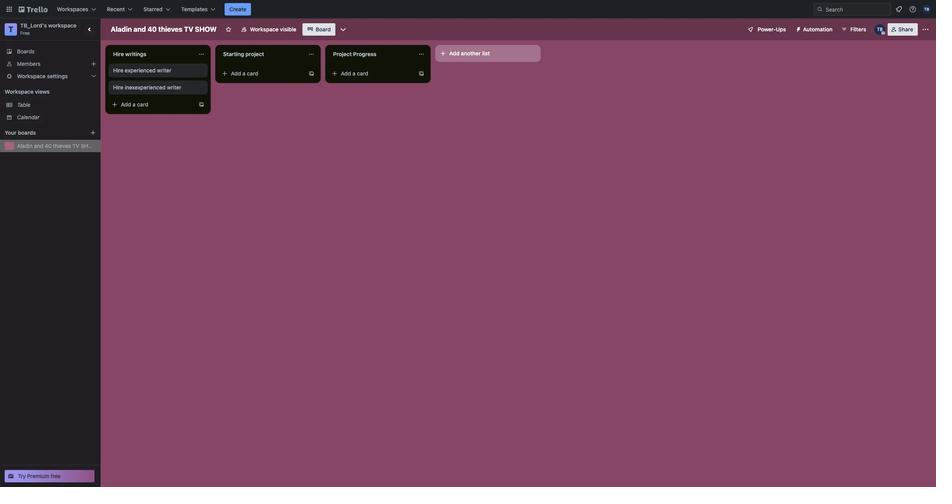 Task type: locate. For each thing, give the bounding box(es) containing it.
hire inexexperienced writer link
[[113, 84, 203, 91]]

try
[[18, 473, 26, 480]]

add down starting
[[231, 70, 241, 77]]

share button
[[888, 23, 918, 36]]

add a card button down hire inexexperienced writer
[[109, 98, 195, 111]]

views
[[35, 88, 50, 95]]

hire down hire writings
[[113, 67, 123, 74]]

power-ups button
[[743, 23, 791, 36]]

add a card for writings
[[121, 101, 148, 108]]

1 vertical spatial hire
[[113, 67, 123, 74]]

add left another
[[450, 50, 460, 57]]

progress
[[353, 51, 377, 57]]

a down starting project
[[243, 70, 246, 77]]

thieves down starred "popup button"
[[158, 25, 183, 33]]

thieves down your boards with 1 items "element"
[[53, 143, 71, 149]]

tv
[[184, 25, 193, 33], [72, 143, 79, 149]]

your boards with 1 items element
[[5, 128, 78, 138]]

0 horizontal spatial and
[[34, 143, 43, 149]]

members
[[17, 60, 40, 67]]

aladin and 40 thieves tv show down starred "popup button"
[[111, 25, 217, 33]]

0 notifications image
[[895, 5, 904, 14]]

workspace down members
[[17, 73, 46, 79]]

add for project progress
[[341, 70, 351, 77]]

hire left the inexexperienced
[[113, 84, 123, 91]]

tb_lord's workspace link
[[20, 22, 77, 29]]

1 horizontal spatial aladin and 40 thieves tv show
[[111, 25, 217, 33]]

boards
[[17, 48, 35, 55]]

show down templates dropdown button
[[195, 25, 217, 33]]

add a card button down starting project text field
[[219, 67, 305, 80]]

40 down starred
[[148, 25, 157, 33]]

ups
[[776, 26, 787, 33]]

1 horizontal spatial show
[[195, 25, 217, 33]]

0 vertical spatial workspace
[[250, 26, 279, 33]]

add a card for project
[[231, 70, 259, 77]]

1 horizontal spatial create from template… image
[[419, 71, 425, 77]]

boards link
[[0, 45, 101, 58]]

1 horizontal spatial thieves
[[158, 25, 183, 33]]

card for progress
[[357, 70, 369, 77]]

1 vertical spatial workspace
[[17, 73, 46, 79]]

tyler black (tylerblack44) image
[[923, 5, 932, 14]]

table link
[[17, 101, 96, 109]]

show
[[195, 25, 217, 33], [81, 143, 97, 149]]

filters button
[[839, 23, 869, 36]]

aladin inside board name 'text box'
[[111, 25, 132, 33]]

1 vertical spatial aladin
[[17, 143, 33, 149]]

workspace inside dropdown button
[[17, 73, 46, 79]]

free
[[20, 30, 30, 36]]

1 vertical spatial create from template… image
[[198, 102, 205, 108]]

add a card down starting project
[[231, 70, 259, 77]]

1 horizontal spatial a
[[243, 70, 246, 77]]

show inside aladin and 40 thieves tv show link
[[81, 143, 97, 149]]

1 vertical spatial tv
[[72, 143, 79, 149]]

0 horizontal spatial card
[[137, 101, 148, 108]]

40 down your boards with 1 items "element"
[[45, 143, 52, 149]]

1 vertical spatial writer
[[167, 84, 181, 91]]

workspace
[[250, 26, 279, 33], [17, 73, 46, 79], [5, 88, 34, 95]]

and
[[134, 25, 146, 33], [34, 143, 43, 149]]

1 vertical spatial 40
[[45, 143, 52, 149]]

writer
[[157, 67, 171, 74], [167, 84, 181, 91]]

0 vertical spatial hire
[[113, 51, 124, 57]]

0 vertical spatial writer
[[157, 67, 171, 74]]

add a card down the inexexperienced
[[121, 101, 148, 108]]

add a card down the project progress
[[341, 70, 369, 77]]

this member is an admin of this board. image
[[882, 31, 885, 35]]

primary element
[[0, 0, 937, 19]]

0 vertical spatial thieves
[[158, 25, 183, 33]]

a
[[243, 70, 246, 77], [353, 70, 356, 77], [133, 101, 136, 108]]

recent
[[107, 6, 125, 12]]

0 vertical spatial tv
[[184, 25, 193, 33]]

Project Progress text field
[[329, 48, 414, 60]]

0 vertical spatial show
[[195, 25, 217, 33]]

0 horizontal spatial show
[[81, 143, 97, 149]]

2 horizontal spatial add a card button
[[329, 67, 415, 80]]

filters
[[851, 26, 867, 33]]

add
[[450, 50, 460, 57], [231, 70, 241, 77], [341, 70, 351, 77], [121, 101, 131, 108]]

sm image
[[793, 23, 804, 34]]

search image
[[817, 6, 823, 12]]

tv inside board name 'text box'
[[184, 25, 193, 33]]

aladin and 40 thieves tv show link
[[17, 142, 97, 150]]

0 horizontal spatial create from template… image
[[198, 102, 205, 108]]

0 horizontal spatial thieves
[[53, 143, 71, 149]]

tv down templates
[[184, 25, 193, 33]]

project
[[333, 51, 352, 57]]

starred
[[143, 6, 163, 12]]

1 vertical spatial thieves
[[53, 143, 71, 149]]

templates
[[181, 6, 208, 12]]

tb_lord's workspace free
[[20, 22, 77, 36]]

workspace left "visible"
[[250, 26, 279, 33]]

2 horizontal spatial a
[[353, 70, 356, 77]]

aladin down "boards"
[[17, 143, 33, 149]]

create
[[229, 6, 247, 12]]

2 horizontal spatial card
[[357, 70, 369, 77]]

0 vertical spatial aladin and 40 thieves tv show
[[111, 25, 217, 33]]

aladin down recent dropdown button
[[111, 25, 132, 33]]

writer for hire experienced writer
[[157, 67, 171, 74]]

recent button
[[102, 3, 137, 16]]

hire for hire inexexperienced writer
[[113, 84, 123, 91]]

tb_lord's
[[20, 22, 47, 29]]

thieves
[[158, 25, 183, 33], [53, 143, 71, 149]]

and down your boards with 1 items "element"
[[34, 143, 43, 149]]

2 vertical spatial workspace
[[5, 88, 34, 95]]

workspace up table
[[5, 88, 34, 95]]

add for hire writings
[[121, 101, 131, 108]]

card for writings
[[137, 101, 148, 108]]

card down the inexexperienced
[[137, 101, 148, 108]]

1 vertical spatial aladin and 40 thieves tv show
[[17, 143, 97, 149]]

boards
[[18, 129, 36, 136]]

1 horizontal spatial add a card
[[231, 70, 259, 77]]

0 horizontal spatial 40
[[45, 143, 52, 149]]

0 horizontal spatial a
[[133, 101, 136, 108]]

40
[[148, 25, 157, 33], [45, 143, 52, 149]]

add down project
[[341, 70, 351, 77]]

add a card button
[[219, 67, 305, 80], [329, 67, 415, 80], [109, 98, 195, 111]]

2 hire from the top
[[113, 67, 123, 74]]

0 vertical spatial aladin
[[111, 25, 132, 33]]

add down the inexexperienced
[[121, 101, 131, 108]]

tv down calendar link
[[72, 143, 79, 149]]

create from template… image for project progress
[[419, 71, 425, 77]]

1 horizontal spatial card
[[247, 70, 259, 77]]

power-
[[758, 26, 776, 33]]

automation button
[[793, 23, 838, 36]]

show down "add board" image at the top left
[[81, 143, 97, 149]]

add a card for progress
[[341, 70, 369, 77]]

a down the inexexperienced
[[133, 101, 136, 108]]

a down the project progress
[[353, 70, 356, 77]]

create from template… image
[[419, 71, 425, 77], [198, 102, 205, 108]]

hire left writings
[[113, 51, 124, 57]]

1 horizontal spatial and
[[134, 25, 146, 33]]

aladin and 40 thieves tv show down your boards with 1 items "element"
[[17, 143, 97, 149]]

hire inside text field
[[113, 51, 124, 57]]

2 horizontal spatial add a card
[[341, 70, 369, 77]]

add a card button down project progress text field
[[329, 67, 415, 80]]

aladin and 40 thieves tv show
[[111, 25, 217, 33], [17, 143, 97, 149]]

0 vertical spatial 40
[[148, 25, 157, 33]]

3 hire from the top
[[113, 84, 123, 91]]

and down starred
[[134, 25, 146, 33]]

1 horizontal spatial tv
[[184, 25, 193, 33]]

a for project
[[243, 70, 246, 77]]

2 vertical spatial hire
[[113, 84, 123, 91]]

1 horizontal spatial add a card button
[[219, 67, 305, 80]]

create button
[[225, 3, 251, 16]]

customize views image
[[340, 26, 347, 33]]

1 vertical spatial show
[[81, 143, 97, 149]]

0 vertical spatial create from template… image
[[419, 71, 425, 77]]

add a card
[[231, 70, 259, 77], [341, 70, 369, 77], [121, 101, 148, 108]]

starred button
[[139, 3, 175, 16]]

0 horizontal spatial aladin
[[17, 143, 33, 149]]

0 horizontal spatial add a card button
[[109, 98, 195, 111]]

free
[[51, 473, 61, 480]]

0 horizontal spatial add a card
[[121, 101, 148, 108]]

1 horizontal spatial aladin
[[111, 25, 132, 33]]

card
[[247, 70, 259, 77], [357, 70, 369, 77], [137, 101, 148, 108]]

add for starting project
[[231, 70, 241, 77]]

card down progress
[[357, 70, 369, 77]]

1 horizontal spatial 40
[[148, 25, 157, 33]]

Starting project text field
[[219, 48, 304, 60]]

board link
[[303, 23, 336, 36]]

0 vertical spatial and
[[134, 25, 146, 33]]

hire
[[113, 51, 124, 57], [113, 67, 123, 74], [113, 84, 123, 91]]

writer for hire inexexperienced writer
[[167, 84, 181, 91]]

writer down the hire experienced writer link
[[167, 84, 181, 91]]

1 vertical spatial and
[[34, 143, 43, 149]]

workspace inside button
[[250, 26, 279, 33]]

aladin
[[111, 25, 132, 33], [17, 143, 33, 149]]

writer up the 'hire inexexperienced writer' link
[[157, 67, 171, 74]]

card down project
[[247, 70, 259, 77]]

1 hire from the top
[[113, 51, 124, 57]]

automation
[[804, 26, 833, 33]]



Task type: describe. For each thing, give the bounding box(es) containing it.
40 inside board name 'text box'
[[148, 25, 157, 33]]

hire for hire experienced writer
[[113, 67, 123, 74]]

visible
[[280, 26, 297, 33]]

aladin and 40 thieves tv show inside board name 'text box'
[[111, 25, 217, 33]]

show menu image
[[922, 26, 930, 33]]

workspace for workspace visible
[[250, 26, 279, 33]]

hire experienced writer link
[[113, 67, 203, 74]]

board
[[316, 26, 331, 33]]

inexexperienced
[[125, 84, 166, 91]]

open information menu image
[[910, 5, 917, 13]]

list
[[482, 50, 490, 57]]

add a card button for project
[[219, 67, 305, 80]]

hire for hire writings
[[113, 51, 124, 57]]

project
[[246, 51, 264, 57]]

Board name text field
[[107, 23, 221, 36]]

share
[[899, 26, 914, 33]]

workspace for workspace settings
[[17, 73, 46, 79]]

power-ups
[[758, 26, 787, 33]]

add a card button for writings
[[109, 98, 195, 111]]

thieves inside board name 'text box'
[[158, 25, 183, 33]]

another
[[461, 50, 481, 57]]

add a card button for progress
[[329, 67, 415, 80]]

calendar link
[[17, 114, 96, 121]]

starting
[[223, 51, 244, 57]]

add board image
[[90, 130, 96, 136]]

show inside board name 'text box'
[[195, 25, 217, 33]]

workspace settings button
[[0, 70, 101, 83]]

writings
[[125, 51, 146, 57]]

workspaces
[[57, 6, 88, 12]]

workspace visible
[[250, 26, 297, 33]]

0 horizontal spatial tv
[[72, 143, 79, 149]]

hire experienced writer
[[113, 67, 171, 74]]

workspace visible button
[[236, 23, 301, 36]]

experienced
[[125, 67, 156, 74]]

hire writings
[[113, 51, 146, 57]]

table
[[17, 102, 30, 108]]

workspace settings
[[17, 73, 68, 79]]

Search field
[[823, 3, 891, 15]]

a for writings
[[133, 101, 136, 108]]

0 horizontal spatial aladin and 40 thieves tv show
[[17, 143, 97, 149]]

create from template… image for hire writings
[[198, 102, 205, 108]]

your boards
[[5, 129, 36, 136]]

star or unstar board image
[[225, 26, 232, 33]]

back to home image
[[19, 3, 48, 16]]

workspace for workspace views
[[5, 88, 34, 95]]

and inside board name 'text box'
[[134, 25, 146, 33]]

members link
[[0, 58, 101, 70]]

add another list
[[450, 50, 490, 57]]

aladin inside aladin and 40 thieves tv show link
[[17, 143, 33, 149]]

card for project
[[247, 70, 259, 77]]

settings
[[47, 73, 68, 79]]

hire inexexperienced writer
[[113, 84, 181, 91]]

workspace
[[48, 22, 77, 29]]

add another list button
[[436, 45, 541, 62]]

premium
[[27, 473, 49, 480]]

project progress
[[333, 51, 377, 57]]

calendar
[[17, 114, 40, 121]]

t
[[8, 25, 13, 34]]

starting project
[[223, 51, 264, 57]]

add inside "button"
[[450, 50, 460, 57]]

your
[[5, 129, 16, 136]]

t link
[[5, 23, 17, 36]]

create from template… image
[[308, 71, 315, 77]]

workspace views
[[5, 88, 50, 95]]

Hire writings text field
[[109, 48, 194, 60]]

a for progress
[[353, 70, 356, 77]]

try premium free button
[[5, 470, 95, 483]]

tb_lord (tylerblack44) image
[[875, 24, 886, 35]]

workspace navigation collapse icon image
[[84, 24, 95, 35]]

try premium free
[[18, 473, 61, 480]]

workspaces button
[[52, 3, 101, 16]]

templates button
[[177, 3, 220, 16]]



Task type: vqa. For each thing, say whether or not it's contained in the screenshot.
views
yes



